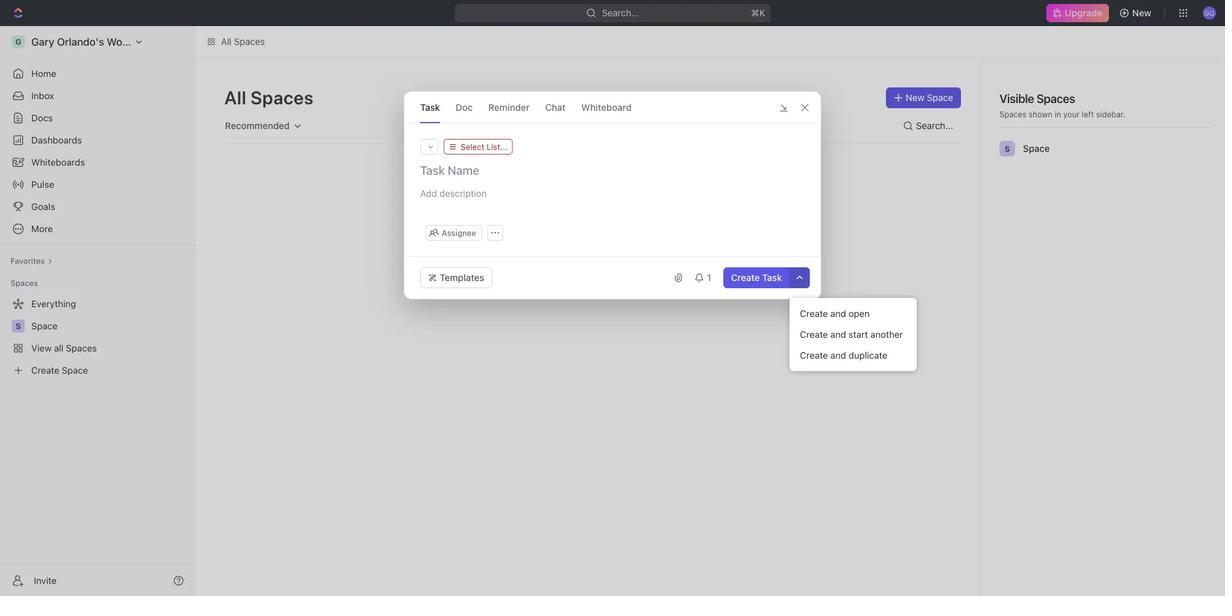 Task type: locate. For each thing, give the bounding box(es) containing it.
chat
[[546, 102, 566, 113]]

search...
[[602, 8, 639, 18], [916, 120, 954, 131]]

1 horizontal spatial task
[[763, 272, 782, 283]]

spaces
[[234, 36, 265, 47], [251, 86, 314, 108], [1037, 91, 1076, 105], [1000, 110, 1027, 119], [10, 279, 38, 288]]

dialog
[[404, 91, 822, 299]]

space
[[927, 92, 954, 103], [1023, 143, 1050, 154]]

space up search... button
[[927, 92, 954, 103]]

0 horizontal spatial task
[[420, 102, 440, 113]]

1 horizontal spatial new
[[1133, 8, 1152, 18]]

create for create and open
[[800, 308, 828, 319]]

all
[[221, 36, 232, 47], [224, 86, 246, 108]]

0 vertical spatial space
[[927, 92, 954, 103]]

0 vertical spatial all spaces
[[221, 36, 265, 47]]

new
[[1133, 8, 1152, 18], [906, 92, 925, 103]]

home link
[[5, 63, 189, 84]]

and down create and start another
[[831, 350, 847, 361]]

s
[[1005, 144, 1010, 153]]

create and start another button
[[795, 324, 912, 345]]

and left start
[[831, 329, 847, 340]]

1 vertical spatial new
[[906, 92, 925, 103]]

0 vertical spatial search...
[[602, 8, 639, 18]]

2 and from the top
[[831, 329, 847, 340]]

create
[[731, 272, 760, 283], [800, 308, 828, 319], [800, 329, 828, 340], [800, 350, 828, 361]]

create for create and start another
[[800, 329, 828, 340]]

all spaces
[[221, 36, 265, 47], [224, 86, 314, 108]]

create and start another
[[800, 329, 903, 340]]

and
[[831, 308, 847, 319], [831, 329, 847, 340], [831, 350, 847, 361]]

favorites button
[[5, 253, 58, 269]]

1 vertical spatial all
[[224, 86, 246, 108]]

new for new space
[[906, 92, 925, 103]]

1 horizontal spatial search...
[[916, 120, 954, 131]]

doc button
[[456, 92, 473, 123]]

visible spaces spaces shown in your left sidebar.
[[1000, 91, 1126, 119]]

1 vertical spatial search...
[[916, 120, 954, 131]]

new for new
[[1133, 8, 1152, 18]]

0 vertical spatial and
[[831, 308, 847, 319]]

1 horizontal spatial space
[[1023, 143, 1050, 154]]

new up search... button
[[906, 92, 925, 103]]

create inside button
[[800, 308, 828, 319]]

0 vertical spatial new
[[1133, 8, 1152, 18]]

dashboards link
[[5, 130, 189, 151]]

0 horizontal spatial new
[[906, 92, 925, 103]]

goals
[[31, 201, 55, 212]]

create and open button
[[795, 303, 912, 324]]

1 vertical spatial and
[[831, 329, 847, 340]]

tree
[[5, 294, 189, 381]]

start
[[849, 329, 868, 340]]

spaces inside sidebar navigation
[[10, 279, 38, 288]]

0 horizontal spatial search...
[[602, 8, 639, 18]]

whiteboard
[[582, 102, 632, 113]]

1 vertical spatial task
[[763, 272, 782, 283]]

invite
[[34, 575, 57, 586]]

create for create and duplicate
[[800, 350, 828, 361]]

and left open on the right
[[831, 308, 847, 319]]

whiteboards
[[31, 157, 85, 168]]

1 and from the top
[[831, 308, 847, 319]]

task
[[420, 102, 440, 113], [763, 272, 782, 283]]

inbox link
[[5, 85, 189, 106]]

create for create task
[[731, 272, 760, 283]]

0 vertical spatial task
[[420, 102, 440, 113]]

pulse link
[[5, 174, 189, 195]]

Task Name text field
[[420, 162, 808, 178]]

new right the upgrade
[[1133, 8, 1152, 18]]

space, , element
[[1000, 141, 1016, 157]]

and inside button
[[831, 308, 847, 319]]

0 horizontal spatial space
[[927, 92, 954, 103]]

create task
[[731, 272, 782, 283]]

0 vertical spatial all
[[221, 36, 232, 47]]

2 vertical spatial and
[[831, 350, 847, 361]]

3 and from the top
[[831, 350, 847, 361]]

create and duplicate button
[[795, 345, 912, 366]]

sidebar.
[[1097, 110, 1126, 119]]

space inside button
[[927, 92, 954, 103]]

space right space, , "element"
[[1023, 143, 1050, 154]]

dialog containing task
[[404, 91, 822, 299]]

visible
[[1000, 91, 1035, 105]]

task button
[[420, 92, 440, 123]]

1 vertical spatial space
[[1023, 143, 1050, 154]]



Task type: describe. For each thing, give the bounding box(es) containing it.
1 vertical spatial all spaces
[[224, 86, 314, 108]]

reminder button
[[489, 92, 530, 123]]

upgrade
[[1065, 8, 1103, 18]]

and for start
[[831, 329, 847, 340]]

doc
[[456, 102, 473, 113]]

tree inside sidebar navigation
[[5, 294, 189, 381]]

shown
[[1029, 110, 1053, 119]]

reminder
[[489, 102, 530, 113]]

whiteboard button
[[582, 92, 632, 123]]

chat button
[[546, 92, 566, 123]]

dashboards
[[31, 135, 82, 145]]

and for duplicate
[[831, 350, 847, 361]]

duplicate
[[849, 350, 888, 361]]

home
[[31, 68, 56, 79]]

your
[[1064, 110, 1080, 119]]

upgrade link
[[1047, 4, 1109, 22]]

open
[[849, 308, 870, 319]]

favorites
[[10, 256, 45, 265]]

⌘k
[[751, 8, 766, 18]]

create task button
[[724, 267, 790, 288]]

left
[[1082, 110, 1094, 119]]

another
[[871, 329, 903, 340]]

task inside button
[[763, 272, 782, 283]]

in
[[1055, 110, 1062, 119]]

docs link
[[5, 108, 189, 128]]

and for open
[[831, 308, 847, 319]]

new space
[[906, 92, 954, 103]]

inbox
[[31, 90, 54, 101]]

goals link
[[5, 196, 189, 217]]

new space button
[[886, 87, 961, 108]]

new button
[[1114, 3, 1160, 23]]

docs
[[31, 113, 53, 123]]

create and open
[[800, 308, 870, 319]]

create and duplicate
[[800, 350, 888, 361]]

sidebar navigation
[[0, 26, 195, 596]]

whiteboards link
[[5, 152, 189, 173]]

search... inside button
[[916, 120, 954, 131]]

search... button
[[898, 115, 961, 136]]

pulse
[[31, 179, 54, 190]]



Task type: vqa. For each thing, say whether or not it's contained in the screenshot.
search tasks... text box
no



